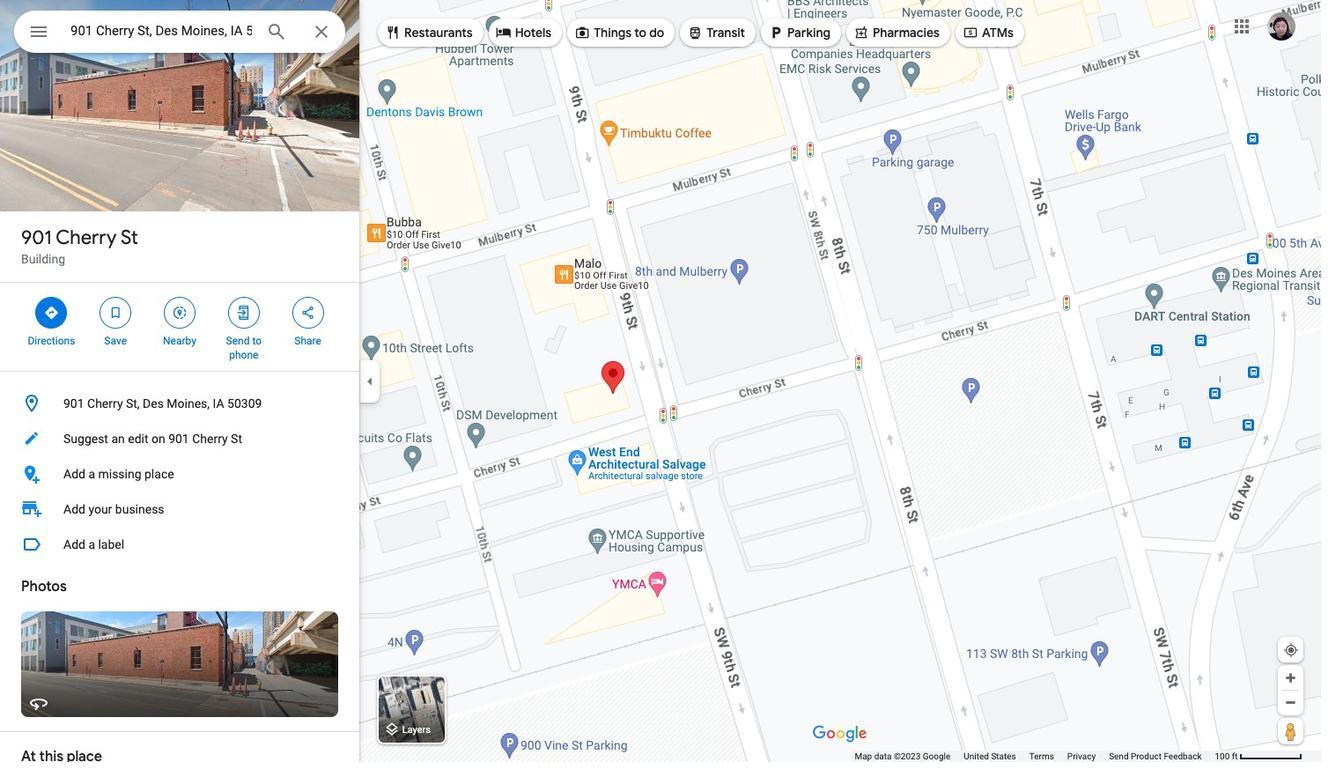 Task type: locate. For each thing, give the bounding box(es) containing it.
your
[[88, 502, 112, 516]]

2 horizontal spatial 901
[[168, 432, 189, 446]]

add for add a missing place
[[63, 467, 85, 481]]

901 for st,
[[63, 396, 84, 411]]

to inside  things to do
[[635, 25, 647, 41]]

 restaurants
[[385, 23, 473, 42]]

google maps element
[[0, 0, 1322, 762]]

map
[[855, 752, 872, 761]]

1 vertical spatial cherry
[[87, 396, 123, 411]]

1 vertical spatial a
[[88, 537, 95, 552]]

100 ft button
[[1215, 752, 1303, 761]]

business
[[115, 502, 164, 516]]

cherry
[[56, 226, 117, 250], [87, 396, 123, 411], [192, 432, 228, 446]]

a for label
[[88, 537, 95, 552]]

add your business link
[[0, 492, 359, 527]]

label
[[98, 537, 124, 552]]

add a label
[[63, 537, 124, 552]]

2 a from the top
[[88, 537, 95, 552]]

transit
[[707, 25, 745, 41]]

901 up building
[[21, 226, 52, 250]]

to up the phone
[[252, 335, 262, 347]]

terms button
[[1030, 751, 1054, 762]]

1 vertical spatial to
[[252, 335, 262, 347]]

ia
[[213, 396, 224, 411]]

add inside 'add a missing place' button
[[63, 467, 85, 481]]

save
[[104, 335, 127, 347]]

des
[[143, 396, 164, 411]]

901 cherry st main content
[[0, 0, 359, 762]]

building
[[21, 252, 65, 266]]


[[496, 23, 512, 42]]

0 vertical spatial st
[[121, 226, 138, 250]]

ft
[[1232, 752, 1238, 761]]

add inside the add your business link
[[63, 502, 85, 516]]

terms
[[1030, 752, 1054, 761]]

add left label
[[63, 537, 85, 552]]

add left your
[[63, 502, 85, 516]]


[[172, 303, 188, 322]]

1 horizontal spatial st
[[231, 432, 242, 446]]

things
[[594, 25, 632, 41]]

to
[[635, 25, 647, 41], [252, 335, 262, 347]]

united states button
[[964, 751, 1016, 762]]

0 horizontal spatial to
[[252, 335, 262, 347]]

phone
[[229, 349, 258, 361]]

0 horizontal spatial 901
[[21, 226, 52, 250]]

901
[[21, 226, 52, 250], [63, 396, 84, 411], [168, 432, 189, 446]]

1 horizontal spatial send
[[1109, 752, 1129, 761]]

cherry inside 901 cherry st building
[[56, 226, 117, 250]]

footer
[[855, 751, 1215, 762]]

0 vertical spatial cherry
[[56, 226, 117, 250]]

100
[[1215, 752, 1230, 761]]

send left product
[[1109, 752, 1129, 761]]

cherry down ia
[[192, 432, 228, 446]]

0 horizontal spatial st
[[121, 226, 138, 250]]

a left "missing"
[[88, 467, 95, 481]]

missing
[[98, 467, 141, 481]]

0 vertical spatial send
[[226, 335, 250, 347]]

send for send to phone
[[226, 335, 250, 347]]

place
[[145, 467, 174, 481]]

send inside button
[[1109, 752, 1129, 761]]

0 horizontal spatial send
[[226, 335, 250, 347]]

google account: michele murakami  
(michele.murakami@adept.ai) image
[[1268, 12, 1296, 40]]

add for add a label
[[63, 537, 85, 552]]


[[768, 23, 784, 42]]

1 a from the top
[[88, 467, 95, 481]]

1 vertical spatial 901
[[63, 396, 84, 411]]

1 vertical spatial send
[[1109, 752, 1129, 761]]

901 Cherry St, Des Moines, IA 50309 field
[[14, 11, 345, 53]]

901 inside 901 cherry st building
[[21, 226, 52, 250]]


[[236, 303, 252, 322]]

st,
[[126, 396, 140, 411]]

1 add from the top
[[63, 467, 85, 481]]

st down 50309
[[231, 432, 242, 446]]

2 vertical spatial add
[[63, 537, 85, 552]]

edit
[[128, 432, 148, 446]]


[[385, 23, 401, 42]]

parking
[[788, 25, 831, 41]]

cherry left st,
[[87, 396, 123, 411]]

2 add from the top
[[63, 502, 85, 516]]

 search field
[[14, 11, 345, 56]]

901 right on
[[168, 432, 189, 446]]

a left label
[[88, 537, 95, 552]]

3 add from the top
[[63, 537, 85, 552]]

a inside add a label button
[[88, 537, 95, 552]]

send inside send to phone
[[226, 335, 250, 347]]


[[575, 23, 590, 42]]

 atms
[[963, 23, 1014, 42]]

add inside add a label button
[[63, 537, 85, 552]]

add a missing place button
[[0, 456, 359, 492]]

moines,
[[167, 396, 210, 411]]

send
[[226, 335, 250, 347], [1109, 752, 1129, 761]]

901 cherry st, des moines, ia 50309
[[63, 396, 262, 411]]

add
[[63, 467, 85, 481], [63, 502, 85, 516], [63, 537, 85, 552]]

to left do
[[635, 25, 647, 41]]

2 vertical spatial cherry
[[192, 432, 228, 446]]

add down the "suggest"
[[63, 467, 85, 481]]

0 vertical spatial 901
[[21, 226, 52, 250]]

map data ©2023 google
[[855, 752, 951, 761]]

0 vertical spatial to
[[635, 25, 647, 41]]


[[44, 303, 59, 322]]

0 vertical spatial a
[[88, 467, 95, 481]]

st up 
[[121, 226, 138, 250]]

1 horizontal spatial 901
[[63, 396, 84, 411]]


[[854, 23, 870, 42]]

st
[[121, 226, 138, 250], [231, 432, 242, 446]]

show your location image
[[1284, 642, 1300, 658]]

100 ft
[[1215, 752, 1238, 761]]

cherry up building
[[56, 226, 117, 250]]

0 vertical spatial add
[[63, 467, 85, 481]]

1 horizontal spatial to
[[635, 25, 647, 41]]

a inside 'add a missing place' button
[[88, 467, 95, 481]]

2 vertical spatial 901
[[168, 432, 189, 446]]

1 vertical spatial st
[[231, 432, 242, 446]]

footer containing map data ©2023 google
[[855, 751, 1215, 762]]

send up the phone
[[226, 335, 250, 347]]

states
[[991, 752, 1016, 761]]

a
[[88, 467, 95, 481], [88, 537, 95, 552]]

add a label button
[[0, 527, 359, 562]]

1 vertical spatial add
[[63, 502, 85, 516]]


[[300, 303, 316, 322]]

901 up the "suggest"
[[63, 396, 84, 411]]

do
[[650, 25, 665, 41]]

None field
[[70, 20, 252, 41]]



Task type: vqa. For each thing, say whether or not it's contained in the screenshot.
footer
yes



Task type: describe. For each thing, give the bounding box(es) containing it.
a for missing
[[88, 467, 95, 481]]

50309
[[227, 396, 262, 411]]

 hotels
[[496, 23, 552, 42]]

add for add your business
[[63, 502, 85, 516]]

suggest an edit on 901 cherry st button
[[0, 421, 359, 456]]

 parking
[[768, 23, 831, 42]]

privacy
[[1068, 752, 1096, 761]]

©2023
[[894, 752, 921, 761]]

layers
[[402, 725, 431, 736]]

directions
[[28, 335, 75, 347]]

collapse side panel image
[[360, 371, 380, 391]]

st inside suggest an edit on 901 cherry st button
[[231, 432, 242, 446]]

pharmacies
[[873, 25, 940, 41]]

send product feedback
[[1109, 752, 1202, 761]]

actions for 901 cherry st region
[[0, 283, 359, 371]]

on
[[151, 432, 165, 446]]

suggest
[[63, 432, 108, 446]]

901 for st
[[21, 226, 52, 250]]

none field inside '901 cherry st, des moines, ia 50309' field
[[70, 20, 252, 41]]

privacy button
[[1068, 751, 1096, 762]]

google
[[923, 752, 951, 761]]

cherry for st,
[[87, 396, 123, 411]]


[[108, 303, 124, 322]]

add a missing place
[[63, 467, 174, 481]]

 things to do
[[575, 23, 665, 42]]

zoom in image
[[1285, 671, 1298, 685]]

restaurants
[[404, 25, 473, 41]]

an
[[111, 432, 125, 446]]

to inside send to phone
[[252, 335, 262, 347]]

show street view coverage image
[[1278, 718, 1304, 744]]

cherry for st
[[56, 226, 117, 250]]

atms
[[982, 25, 1014, 41]]

901 cherry st building
[[21, 226, 138, 266]]

united states
[[964, 752, 1016, 761]]

data
[[875, 752, 892, 761]]

 transit
[[687, 23, 745, 42]]

photos
[[21, 578, 67, 596]]

send to phone
[[226, 335, 262, 361]]

send for send product feedback
[[1109, 752, 1129, 761]]

 pharmacies
[[854, 23, 940, 42]]

nearby
[[163, 335, 196, 347]]

feedback
[[1164, 752, 1202, 761]]

suggest an edit on 901 cherry st
[[63, 432, 242, 446]]

901 cherry st, des moines, ia 50309 button
[[0, 386, 359, 421]]

share
[[295, 335, 321, 347]]

 button
[[14, 11, 63, 56]]


[[687, 23, 703, 42]]


[[28, 19, 49, 44]]

united
[[964, 752, 989, 761]]

product
[[1131, 752, 1162, 761]]


[[963, 23, 979, 42]]

zoom out image
[[1285, 696, 1298, 709]]

send product feedback button
[[1109, 751, 1202, 762]]

hotels
[[515, 25, 552, 41]]

footer inside google maps "element"
[[855, 751, 1215, 762]]

st inside 901 cherry st building
[[121, 226, 138, 250]]

add your business
[[63, 502, 164, 516]]



